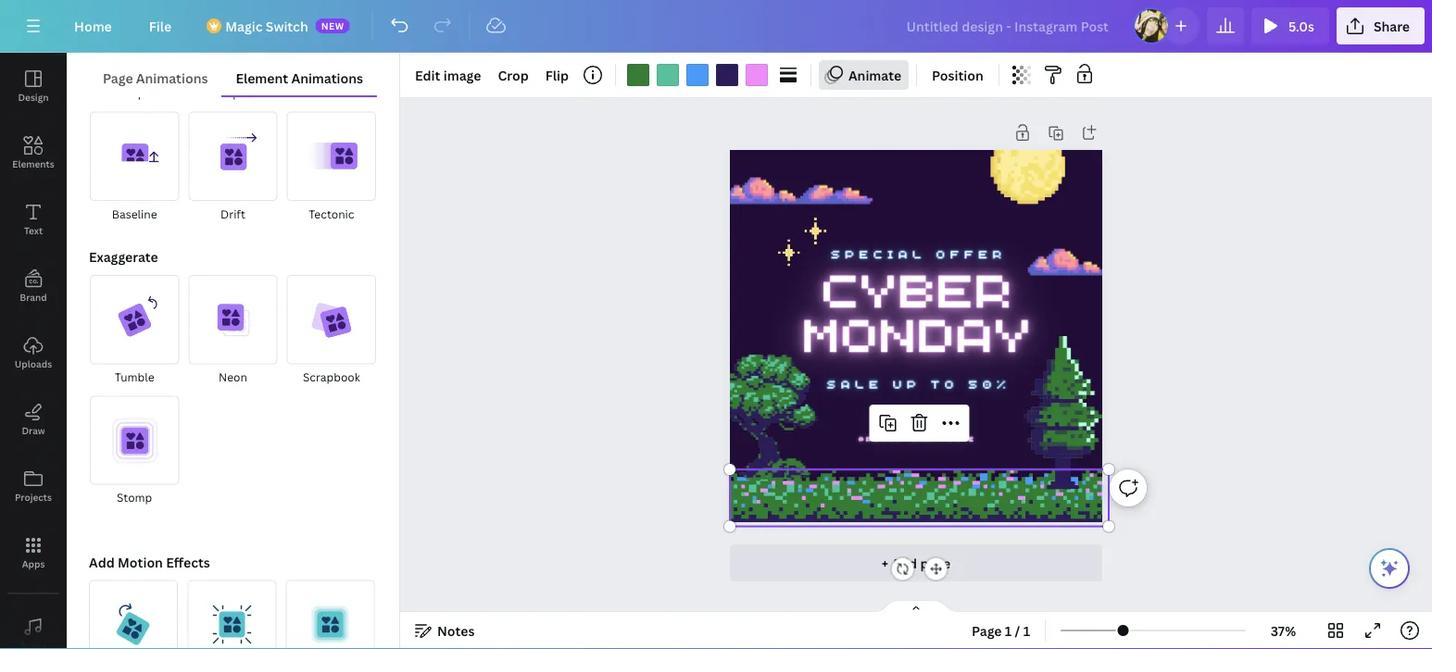 Task type: describe. For each thing, give the bounding box(es) containing it.
scrapbook
[[303, 370, 360, 385]]

cyber monday
[[802, 250, 1031, 366]]

effects
[[166, 554, 210, 572]]

monday
[[802, 295, 1031, 366]]

flicker image
[[187, 581, 276, 650]]

animations for element animations
[[291, 69, 363, 87]]

+ add page button
[[730, 545, 1103, 582]]

projects button
[[0, 453, 67, 520]]

apps button
[[0, 520, 67, 587]]

edit image
[[415, 66, 481, 84]]

position
[[932, 66, 984, 84]]

brand button
[[0, 253, 67, 320]]

tumble image
[[90, 275, 179, 364]]

stomp
[[117, 490, 152, 506]]

neon button
[[187, 274, 279, 388]]

text
[[24, 224, 43, 237]]

notes
[[437, 622, 475, 640]]

file
[[149, 17, 172, 35]]

design
[[18, 91, 49, 103]]

pop button
[[89, 0, 180, 103]]

stomp button
[[89, 395, 180, 508]]

animations for page animations
[[136, 69, 208, 87]]

canva assistant image
[[1379, 558, 1401, 580]]

37% button
[[1254, 616, 1314, 646]]

apps
[[22, 558, 45, 570]]

baseline image
[[90, 112, 179, 201]]

page
[[921, 555, 951, 572]]

add motion effects
[[89, 554, 210, 572]]

notes button
[[408, 616, 482, 646]]

home
[[74, 17, 112, 35]]

5.0s
[[1289, 17, 1315, 35]]

magic switch
[[225, 17, 308, 35]]

#007d2a image
[[627, 64, 650, 86]]

drift button
[[187, 111, 279, 224]]

neon image
[[188, 275, 278, 364]]

tectonic
[[309, 206, 354, 221]]

position button
[[925, 60, 991, 90]]

exaggerate
[[89, 248, 158, 265]]

projects
[[15, 491, 52, 504]]

share
[[1374, 17, 1410, 35]]

share button
[[1337, 7, 1425, 44]]

draw button
[[0, 386, 67, 453]]

1 1 from the left
[[1005, 622, 1012, 640]]

uploads
[[15, 358, 52, 370]]

element animations
[[236, 69, 363, 87]]

37%
[[1271, 622, 1297, 640]]

to
[[931, 375, 959, 392]]

elements
[[12, 158, 54, 170]]

drift
[[221, 206, 246, 221]]

wipe button
[[187, 0, 279, 103]]

edit
[[415, 66, 441, 84]]

animate
[[849, 66, 902, 84]]

baseline button
[[89, 111, 180, 224]]

color group
[[624, 60, 772, 90]]



Task type: locate. For each thing, give the bounding box(es) containing it.
page for page animations
[[103, 69, 133, 87]]

1 vertical spatial page
[[972, 622, 1002, 640]]

page 1 / 1
[[972, 622, 1031, 640]]

up
[[893, 375, 921, 392]]

motion
[[118, 554, 163, 572]]

tectonic button
[[286, 111, 377, 224]]

Design title text field
[[892, 7, 1126, 44]]

page inside button
[[103, 69, 133, 87]]

+ add page
[[882, 555, 951, 572]]

animations down file "popup button"
[[136, 69, 208, 87]]

show pages image
[[872, 600, 961, 614]]

50%
[[969, 375, 1011, 392]]

draw
[[22, 424, 45, 437]]

element
[[236, 69, 288, 87]]

flip
[[545, 66, 569, 84]]

design button
[[0, 53, 67, 120]]

page animations
[[103, 69, 208, 87]]

animate button
[[819, 60, 909, 90]]

page left /
[[972, 622, 1002, 640]]

page for page 1 / 1
[[972, 622, 1002, 640]]

switch
[[266, 17, 308, 35]]

#007d2a image
[[627, 64, 650, 86]]

special offer
[[831, 245, 1007, 262]]

#fc85ff image
[[746, 64, 768, 86], [746, 64, 768, 86]]

crop
[[498, 66, 529, 84]]

add
[[89, 554, 115, 572], [892, 555, 918, 572]]

1 horizontal spatial page
[[972, 622, 1002, 640]]

home link
[[59, 7, 127, 44]]

5.0s button
[[1252, 7, 1330, 44]]

rotate image
[[89, 581, 178, 650]]

special
[[831, 245, 927, 262]]

offer
[[936, 245, 1007, 262]]

tectonic image
[[287, 112, 376, 201]]

breathe button
[[286, 0, 377, 103]]

@reallygreatsite
[[859, 434, 977, 443]]

file button
[[134, 7, 186, 44]]

main menu bar
[[0, 0, 1433, 53]]

tumble button
[[89, 274, 180, 388]]

element animations button
[[222, 60, 377, 95]]

sale up to 50%
[[827, 375, 1011, 392]]

+
[[882, 555, 889, 572]]

2 1 from the left
[[1024, 622, 1031, 640]]

1
[[1005, 622, 1012, 640], [1024, 622, 1031, 640]]

add right +
[[892, 555, 918, 572]]

#2e1b5b image
[[716, 64, 739, 86], [716, 64, 739, 86]]

new
[[321, 19, 345, 32]]

pop
[[124, 85, 145, 101]]

animations down new
[[291, 69, 363, 87]]

elements button
[[0, 120, 67, 186]]

drift image
[[188, 112, 278, 201]]

pulse image
[[286, 581, 375, 650]]

2 animations from the left
[[291, 69, 363, 87]]

text button
[[0, 186, 67, 253]]

side panel tab list
[[0, 53, 67, 650]]

scrapbook image
[[287, 275, 376, 364]]

magic
[[225, 17, 263, 35]]

0 horizontal spatial animations
[[136, 69, 208, 87]]

1 add from the left
[[89, 554, 115, 572]]

scrapbook button
[[286, 274, 377, 388]]

1 animations from the left
[[136, 69, 208, 87]]

tumble
[[115, 370, 154, 385]]

neon
[[219, 370, 247, 385]]

animations inside button
[[291, 69, 363, 87]]

0 horizontal spatial 1
[[1005, 622, 1012, 640]]

/
[[1015, 622, 1021, 640]]

sale
[[827, 375, 883, 392]]

animations inside button
[[136, 69, 208, 87]]

1 horizontal spatial animations
[[291, 69, 363, 87]]

page animations button
[[89, 60, 222, 95]]

#00c49c image
[[657, 64, 679, 86], [657, 64, 679, 86]]

1 right /
[[1024, 622, 1031, 640]]

wipe
[[220, 85, 246, 101]]

#179cff image
[[687, 64, 709, 86], [687, 64, 709, 86]]

add inside button
[[892, 555, 918, 572]]

image
[[444, 66, 481, 84]]

1 left /
[[1005, 622, 1012, 640]]

add left motion
[[89, 554, 115, 572]]

cyber
[[821, 250, 1012, 321]]

1 horizontal spatial 1
[[1024, 622, 1031, 640]]

animations
[[136, 69, 208, 87], [291, 69, 363, 87]]

edit image button
[[408, 60, 489, 90]]

stomp image
[[90, 396, 179, 485]]

page down home link
[[103, 69, 133, 87]]

0 horizontal spatial add
[[89, 554, 115, 572]]

uploads button
[[0, 320, 67, 386]]

page
[[103, 69, 133, 87], [972, 622, 1002, 640]]

0 horizontal spatial page
[[103, 69, 133, 87]]

0 vertical spatial page
[[103, 69, 133, 87]]

breathe
[[310, 85, 353, 101]]

1 horizontal spatial add
[[892, 555, 918, 572]]

2 add from the left
[[892, 555, 918, 572]]

brand
[[20, 291, 47, 303]]

crop button
[[491, 60, 536, 90]]

baseline
[[112, 206, 157, 221]]

flip button
[[538, 60, 576, 90]]



Task type: vqa. For each thing, say whether or not it's contained in the screenshot.
Multicolor Clouds Daily Class Agenda Template 'group'
no



